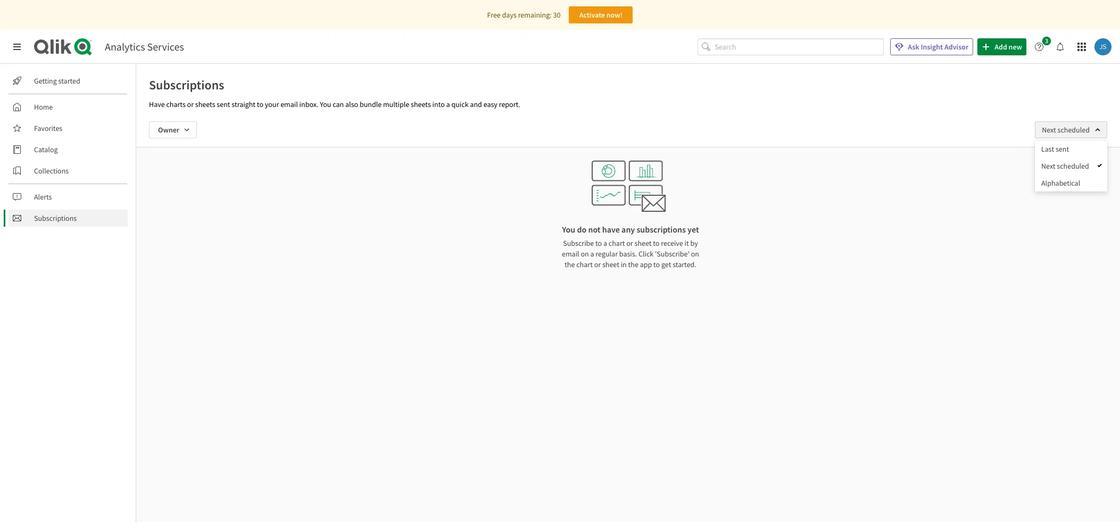 Task type: vqa. For each thing, say whether or not it's contained in the screenshot.
TYPES
no



Task type: describe. For each thing, give the bounding box(es) containing it.
favorites link
[[9, 120, 128, 137]]

do
[[577, 224, 587, 235]]

charts
[[166, 100, 186, 109]]

to left your
[[257, 100, 264, 109]]

1 sheets from the left
[[195, 100, 215, 109]]

favorites
[[34, 124, 62, 133]]

1 the from the left
[[565, 260, 575, 269]]

0 horizontal spatial sheet
[[603, 260, 620, 269]]

remaining:
[[518, 10, 552, 20]]

2 sheets from the left
[[411, 100, 431, 109]]

can
[[333, 100, 344, 109]]

straight
[[232, 100, 256, 109]]

30
[[553, 10, 561, 20]]

you do not have any subscriptions yet subscribe to a chart or sheet to receive it by email on a regular basis. click 'subscribe' on the chart or sheet in the app to get started.
[[562, 224, 699, 269]]

ask insight advisor button
[[891, 38, 974, 55]]

getting started
[[34, 76, 80, 86]]

2 the from the left
[[628, 260, 639, 269]]

collections link
[[9, 162, 128, 179]]

services
[[147, 40, 184, 53]]

ask insight advisor
[[908, 42, 969, 52]]

close sidebar menu image
[[13, 43, 21, 51]]

1 horizontal spatial subscriptions
[[149, 77, 224, 93]]

and
[[470, 100, 482, 109]]

2 on from the left
[[691, 249, 699, 259]]

collections
[[34, 166, 69, 176]]

Search text field
[[715, 38, 884, 56]]

have
[[149, 100, 165, 109]]

analytics
[[105, 40, 145, 53]]

activate
[[580, 10, 605, 20]]

catalog link
[[9, 141, 128, 158]]

1 horizontal spatial chart
[[609, 238, 625, 248]]

getting
[[34, 76, 57, 86]]

alphabetical option
[[1035, 175, 1108, 192]]

subscribe
[[563, 238, 594, 248]]

0 vertical spatial a
[[446, 100, 450, 109]]

subscriptions link
[[9, 210, 128, 227]]

filters region
[[0, 0, 1121, 522]]

1 horizontal spatial a
[[591, 249, 594, 259]]

last sent option
[[1035, 141, 1108, 158]]

started.
[[673, 260, 697, 269]]

regular
[[596, 249, 618, 259]]

0 vertical spatial sent
[[217, 100, 230, 109]]

basis.
[[620, 249, 637, 259]]

any
[[622, 224, 635, 235]]

'subscribe'
[[655, 249, 690, 259]]

also
[[345, 100, 358, 109]]

getting started link
[[9, 72, 128, 89]]

insight
[[921, 42, 943, 52]]

easy
[[484, 100, 498, 109]]

alerts link
[[9, 188, 128, 205]]

receive
[[661, 238, 683, 248]]

activate now! link
[[569, 6, 633, 23]]

searchbar element
[[698, 38, 884, 56]]

to up regular on the top of page
[[596, 238, 602, 248]]



Task type: locate. For each thing, give the bounding box(es) containing it.
subscriptions inside navigation pane element
[[34, 213, 77, 223]]

scheduled up 'last sent' option
[[1058, 125, 1090, 135]]

inbox.
[[299, 100, 319, 109]]

sheets left into
[[411, 100, 431, 109]]

0 vertical spatial chart
[[609, 238, 625, 248]]

activate now!
[[580, 10, 623, 20]]

or up basis. on the top
[[627, 238, 633, 248]]

next scheduled
[[1042, 125, 1090, 135], [1042, 161, 1090, 171]]

free
[[487, 10, 501, 20]]

1 horizontal spatial sheet
[[635, 238, 652, 248]]

bundle
[[360, 100, 382, 109]]

1 vertical spatial sheet
[[603, 260, 620, 269]]

1 vertical spatial chart
[[577, 260, 593, 269]]

on down "by"
[[691, 249, 699, 259]]

sent inside 'last sent' option
[[1056, 144, 1070, 154]]

next scheduled option
[[1035, 158, 1108, 175]]

sent left straight
[[217, 100, 230, 109]]

1 horizontal spatial the
[[628, 260, 639, 269]]

2 vertical spatial a
[[591, 249, 594, 259]]

list box inside filters region
[[1035, 141, 1108, 192]]

or
[[187, 100, 194, 109], [627, 238, 633, 248], [594, 260, 601, 269]]

next scheduled up alphabetical
[[1042, 161, 1090, 171]]

1 vertical spatial you
[[562, 224, 576, 235]]

list box
[[1035, 141, 1108, 192]]

click
[[639, 249, 654, 259]]

get
[[662, 260, 671, 269]]

next inside 'field'
[[1042, 125, 1057, 135]]

next scheduled for next scheduled 'option'
[[1042, 161, 1090, 171]]

free days remaining: 30
[[487, 10, 561, 20]]

2 horizontal spatial a
[[604, 238, 607, 248]]

last
[[1042, 144, 1055, 154]]

sheets
[[195, 100, 215, 109], [411, 100, 431, 109]]

now!
[[607, 10, 623, 20]]

1 vertical spatial a
[[604, 238, 607, 248]]

0 horizontal spatial or
[[187, 100, 194, 109]]

quick
[[452, 100, 469, 109]]

last sent
[[1042, 144, 1070, 154]]

next for next scheduled 'option'
[[1042, 161, 1056, 171]]

or right charts
[[187, 100, 194, 109]]

alphabetical
[[1042, 178, 1081, 188]]

you left do
[[562, 224, 576, 235]]

0 vertical spatial sheet
[[635, 238, 652, 248]]

0 vertical spatial email
[[281, 100, 298, 109]]

you inside you do not have any subscriptions yet subscribe to a chart or sheet to receive it by email on a regular basis. click 'subscribe' on the chart or sheet in the app to get started.
[[562, 224, 576, 235]]

analytics services
[[105, 40, 184, 53]]

scheduled
[[1058, 125, 1090, 135], [1057, 161, 1090, 171]]

1 horizontal spatial email
[[562, 249, 580, 259]]

you
[[320, 100, 331, 109], [562, 224, 576, 235]]

1 vertical spatial scheduled
[[1057, 161, 1090, 171]]

1 vertical spatial next
[[1042, 161, 1056, 171]]

next down last
[[1042, 161, 1056, 171]]

0 horizontal spatial you
[[320, 100, 331, 109]]

alerts
[[34, 192, 52, 202]]

subscriptions down alerts on the top of the page
[[34, 213, 77, 223]]

started
[[58, 76, 80, 86]]

0 vertical spatial next scheduled
[[1042, 125, 1090, 135]]

a
[[446, 100, 450, 109], [604, 238, 607, 248], [591, 249, 594, 259]]

into
[[433, 100, 445, 109]]

multiple
[[383, 100, 410, 109]]

a left regular on the top of page
[[591, 249, 594, 259]]

your
[[265, 100, 279, 109]]

not
[[588, 224, 601, 235]]

1 horizontal spatial sent
[[1056, 144, 1070, 154]]

0 vertical spatial next
[[1042, 125, 1057, 135]]

0 horizontal spatial email
[[281, 100, 298, 109]]

have charts or sheets sent straight to your email inbox. you can also bundle multiple sheets into a quick and easy report.
[[149, 100, 521, 109]]

you left can
[[320, 100, 331, 109]]

subscriptions
[[637, 224, 686, 235]]

0 horizontal spatial the
[[565, 260, 575, 269]]

on
[[581, 249, 589, 259], [691, 249, 699, 259]]

next up last
[[1042, 125, 1057, 135]]

app
[[640, 260, 652, 269]]

email
[[281, 100, 298, 109], [562, 249, 580, 259]]

home
[[34, 102, 53, 112]]

sent
[[217, 100, 230, 109], [1056, 144, 1070, 154]]

sent right last
[[1056, 144, 1070, 154]]

on down subscribe
[[581, 249, 589, 259]]

in
[[621, 260, 627, 269]]

have
[[603, 224, 620, 235]]

home link
[[9, 98, 128, 116]]

email down subscribe
[[562, 249, 580, 259]]

chart down subscribe
[[577, 260, 593, 269]]

sheet down regular on the top of page
[[603, 260, 620, 269]]

chart
[[609, 238, 625, 248], [577, 260, 593, 269]]

1 vertical spatial or
[[627, 238, 633, 248]]

1 vertical spatial next scheduled
[[1042, 161, 1090, 171]]

2 horizontal spatial or
[[627, 238, 633, 248]]

next scheduled up 'last sent' option
[[1042, 125, 1090, 135]]

Next scheduled field
[[1035, 121, 1108, 138]]

0 vertical spatial scheduled
[[1058, 125, 1090, 135]]

0 vertical spatial you
[[320, 100, 331, 109]]

1 vertical spatial subscriptions
[[34, 213, 77, 223]]

by
[[691, 238, 698, 248]]

email inside you do not have any subscriptions yet subscribe to a chart or sheet to receive it by email on a regular basis. click 'subscribe' on the chart or sheet in the app to get started.
[[562, 249, 580, 259]]

1 vertical spatial email
[[562, 249, 580, 259]]

a right into
[[446, 100, 450, 109]]

the down subscribe
[[565, 260, 575, 269]]

the right in
[[628, 260, 639, 269]]

2 vertical spatial or
[[594, 260, 601, 269]]

advisor
[[945, 42, 969, 52]]

1 vertical spatial sent
[[1056, 144, 1070, 154]]

1 on from the left
[[581, 249, 589, 259]]

sheet
[[635, 238, 652, 248], [603, 260, 620, 269]]

scheduled for next scheduled 'option'
[[1057, 161, 1090, 171]]

email right your
[[281, 100, 298, 109]]

next scheduled inside 'field'
[[1042, 125, 1090, 135]]

chart up regular on the top of page
[[609, 238, 625, 248]]

sheet up the click
[[635, 238, 652, 248]]

0 horizontal spatial chart
[[577, 260, 593, 269]]

navigation pane element
[[0, 68, 136, 231]]

list box containing last sent
[[1035, 141, 1108, 192]]

days
[[502, 10, 517, 20]]

0 vertical spatial or
[[187, 100, 194, 109]]

to
[[257, 100, 264, 109], [596, 238, 602, 248], [653, 238, 660, 248], [654, 260, 660, 269]]

to down subscriptions
[[653, 238, 660, 248]]

next inside 'option'
[[1042, 161, 1056, 171]]

report.
[[499, 100, 521, 109]]

analytics services element
[[105, 40, 184, 53]]

1 horizontal spatial on
[[691, 249, 699, 259]]

yet
[[688, 224, 699, 235]]

scheduled for next scheduled 'field'
[[1058, 125, 1090, 135]]

to left get at the right of the page
[[654, 260, 660, 269]]

1 horizontal spatial you
[[562, 224, 576, 235]]

0 horizontal spatial on
[[581, 249, 589, 259]]

or down regular on the top of page
[[594, 260, 601, 269]]

0 vertical spatial subscriptions
[[149, 77, 224, 93]]

a up regular on the top of page
[[604, 238, 607, 248]]

it
[[685, 238, 689, 248]]

catalog
[[34, 145, 58, 154]]

0 horizontal spatial a
[[446, 100, 450, 109]]

subscriptions
[[149, 77, 224, 93], [34, 213, 77, 223]]

0 horizontal spatial sheets
[[195, 100, 215, 109]]

1 horizontal spatial sheets
[[411, 100, 431, 109]]

ask
[[908, 42, 920, 52]]

sheets right charts
[[195, 100, 215, 109]]

subscriptions up charts
[[149, 77, 224, 93]]

1 horizontal spatial or
[[594, 260, 601, 269]]

0 horizontal spatial subscriptions
[[34, 213, 77, 223]]

next for next scheduled 'field'
[[1042, 125, 1057, 135]]

next scheduled for next scheduled 'field'
[[1042, 125, 1090, 135]]

scheduled inside 'field'
[[1058, 125, 1090, 135]]

scheduled up alphabetical option
[[1057, 161, 1090, 171]]

0 horizontal spatial sent
[[217, 100, 230, 109]]

next scheduled inside 'option'
[[1042, 161, 1090, 171]]

the
[[565, 260, 575, 269], [628, 260, 639, 269]]

scheduled inside 'option'
[[1057, 161, 1090, 171]]

next
[[1042, 125, 1057, 135], [1042, 161, 1056, 171]]



